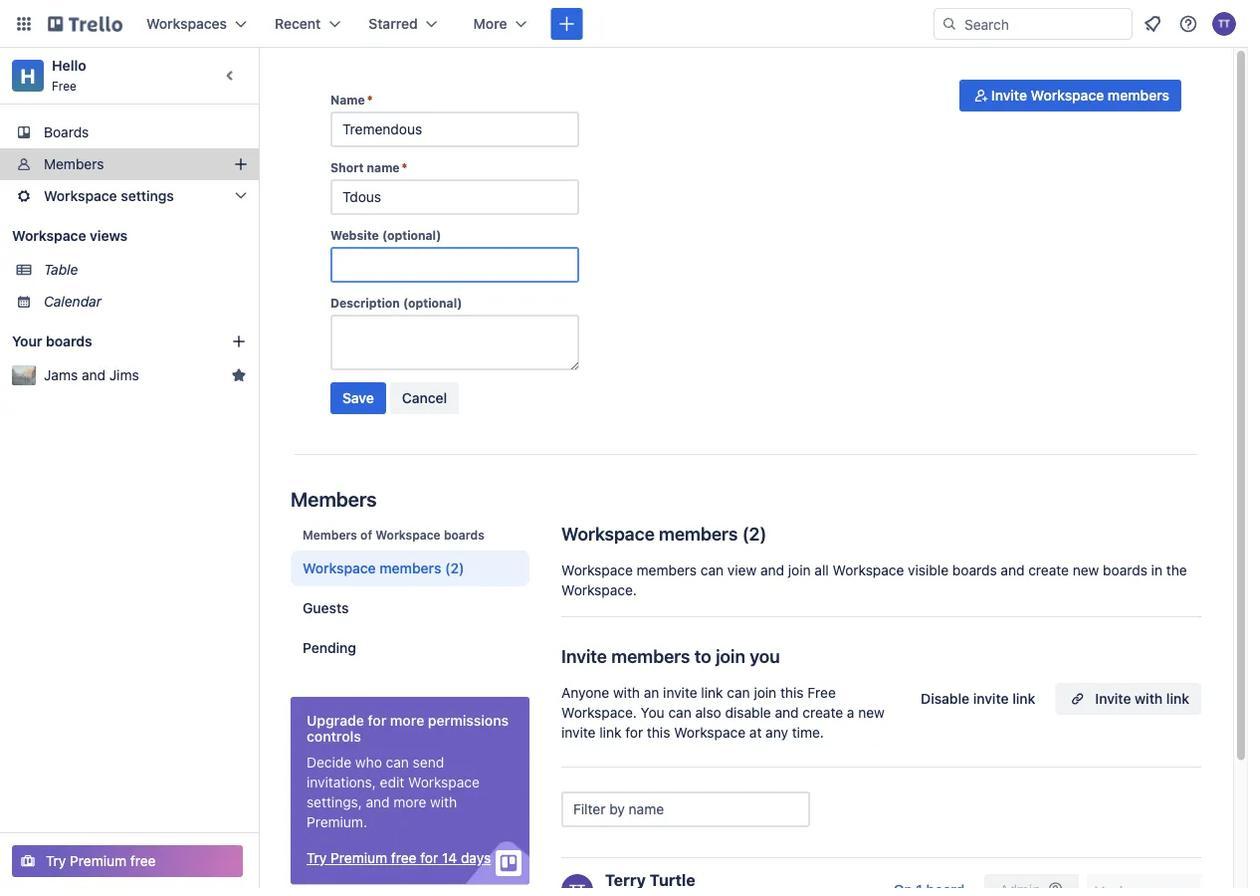 Task type: locate. For each thing, give the bounding box(es) containing it.
2 vertical spatial join
[[754, 685, 777, 701]]

free up time.
[[808, 685, 836, 701]]

and up any
[[775, 704, 799, 721]]

1 vertical spatial (optional)
[[403, 296, 462, 310]]

for inside button
[[420, 850, 438, 866]]

try premium free button
[[12, 845, 243, 877]]

0 horizontal spatial try
[[46, 853, 66, 869]]

time.
[[792, 724, 824, 741]]

(2)
[[445, 560, 464, 576]]

0 horizontal spatial create
[[803, 704, 843, 721]]

invite inside disable invite link button
[[974, 690, 1009, 707]]

1 horizontal spatial invite
[[992, 87, 1027, 104]]

try
[[307, 850, 327, 866], [46, 853, 66, 869]]

members link
[[0, 148, 259, 180]]

disable invite link button
[[909, 683, 1048, 715]]

description (optional)
[[331, 296, 462, 310]]

and
[[82, 367, 106, 383], [761, 562, 785, 578], [1001, 562, 1025, 578], [775, 704, 799, 721], [366, 794, 390, 810]]

link
[[701, 685, 723, 701], [1013, 690, 1036, 707], [1167, 690, 1190, 707], [600, 724, 622, 741]]

* right name
[[402, 160, 408, 174]]

premium inside try premium free button
[[70, 853, 127, 869]]

Filter by name text field
[[562, 792, 810, 827]]

(optional) right website
[[382, 228, 441, 242]]

free
[[391, 850, 417, 866], [130, 853, 156, 869]]

invite with link
[[1096, 690, 1190, 707]]

free for try premium free for 14 days
[[391, 850, 417, 866]]

table
[[44, 261, 78, 278]]

0 vertical spatial members
[[44, 156, 104, 172]]

2 horizontal spatial invite
[[974, 690, 1009, 707]]

more up send in the bottom of the page
[[390, 712, 424, 729]]

invite
[[992, 87, 1027, 104], [562, 645, 607, 667], [1096, 690, 1132, 707]]

your boards with 1 items element
[[12, 330, 201, 353]]

1 vertical spatial create
[[803, 704, 843, 721]]

0 horizontal spatial *
[[367, 93, 373, 107]]

open information menu image
[[1179, 14, 1199, 34]]

free inside hello free
[[52, 79, 77, 93]]

you
[[750, 645, 780, 667]]

premium for try premium free for 14 days
[[331, 850, 387, 866]]

0 vertical spatial workspace.
[[562, 582, 637, 598]]

create inside workspace members can view and join all workspace visible boards and create new boards in the workspace.
[[1029, 562, 1069, 578]]

join
[[788, 562, 811, 578], [716, 645, 746, 667], [754, 685, 777, 701]]

0 vertical spatial create
[[1029, 562, 1069, 578]]

0 horizontal spatial invite
[[562, 645, 607, 667]]

this
[[781, 685, 804, 701], [647, 724, 670, 741]]

members up "of"
[[291, 487, 377, 510]]

( 2 )
[[742, 523, 767, 544]]

1 horizontal spatial premium
[[331, 850, 387, 866]]

premium for try premium free
[[70, 853, 127, 869]]

save
[[343, 390, 374, 406]]

hello free
[[52, 57, 86, 93]]

upgrade
[[307, 712, 364, 729]]

join right to
[[716, 645, 746, 667]]

view
[[728, 562, 757, 578]]

the
[[1167, 562, 1187, 578]]

0 horizontal spatial invite
[[562, 724, 596, 741]]

jams and jims link
[[44, 365, 223, 385]]

0 horizontal spatial premium
[[70, 853, 127, 869]]

workspace inside 'anyone with an invite link can join this free workspace. you can also disable and create a new invite link for this workspace at any time.'
[[674, 724, 746, 741]]

disable
[[921, 690, 970, 707]]

can left view
[[701, 562, 724, 578]]

search image
[[942, 16, 958, 32]]

workspace members left (
[[562, 523, 738, 544]]

0 vertical spatial (optional)
[[382, 228, 441, 242]]

boards
[[44, 124, 89, 140]]

can
[[701, 562, 724, 578], [727, 685, 750, 701], [669, 704, 692, 721], [386, 754, 409, 771]]

more
[[390, 712, 424, 729], [394, 794, 427, 810]]

workspace.
[[562, 582, 637, 598], [562, 704, 637, 721]]

for right upgrade
[[368, 712, 387, 729]]

for down the you
[[625, 724, 643, 741]]

workspace navigation collapse icon image
[[217, 62, 245, 90]]

members left "of"
[[303, 528, 357, 542]]

an
[[644, 685, 659, 701]]

0 horizontal spatial free
[[52, 79, 77, 93]]

2 horizontal spatial join
[[788, 562, 811, 578]]

1 horizontal spatial create
[[1029, 562, 1069, 578]]

starred button
[[357, 8, 450, 40]]

0 vertical spatial sm image
[[972, 86, 992, 106]]

with inside upgrade for more permissions controls decide who can send invitations, edit workspace settings, and more with premium.
[[430, 794, 457, 810]]

hello link
[[52, 57, 86, 74]]

2 vertical spatial members
[[303, 528, 357, 542]]

join inside workspace members can view and join all workspace visible boards and create new boards in the workspace.
[[788, 562, 811, 578]]

(optional) right description
[[403, 296, 462, 310]]

members down boards
[[44, 156, 104, 172]]

and down "edit"
[[366, 794, 390, 810]]

1 horizontal spatial free
[[391, 850, 417, 866]]

workspace inside button
[[1031, 87, 1104, 104]]

h link
[[12, 60, 44, 92]]

can inside workspace members can view and join all workspace visible boards and create new boards in the workspace.
[[701, 562, 724, 578]]

0 notifications image
[[1141, 12, 1165, 36]]

members down 0 notifications image
[[1108, 87, 1170, 104]]

guests
[[303, 600, 349, 616]]

boards right visible
[[953, 562, 997, 578]]

1 horizontal spatial try
[[307, 850, 327, 866]]

0 horizontal spatial with
[[430, 794, 457, 810]]

invite members to join you
[[562, 645, 780, 667]]

invite with link button
[[1056, 683, 1202, 715]]

0 horizontal spatial free
[[130, 853, 156, 869]]

back to home image
[[48, 8, 122, 40]]

None text field
[[331, 112, 579, 147], [331, 179, 579, 215], [331, 247, 579, 283], [331, 315, 579, 370], [331, 112, 579, 147], [331, 179, 579, 215], [331, 247, 579, 283], [331, 315, 579, 370]]

and left jims
[[82, 367, 106, 383]]

with inside button
[[1135, 690, 1163, 707]]

0 horizontal spatial sm image
[[972, 86, 992, 106]]

* right the name
[[367, 93, 373, 107]]

1 vertical spatial this
[[647, 724, 670, 741]]

this up any
[[781, 685, 804, 701]]

1 vertical spatial free
[[808, 685, 836, 701]]

boards
[[46, 333, 92, 349], [444, 528, 485, 542], [953, 562, 997, 578], [1103, 562, 1148, 578]]

1 horizontal spatial for
[[420, 850, 438, 866]]

days
[[461, 850, 491, 866]]

workspace inside upgrade for more permissions controls decide who can send invitations, edit workspace settings, and more with premium.
[[408, 774, 480, 791]]

1 horizontal spatial *
[[402, 160, 408, 174]]

1 vertical spatial workspace members
[[303, 560, 441, 576]]

primary element
[[0, 0, 1249, 48]]

1 horizontal spatial this
[[781, 685, 804, 701]]

disable invite link
[[921, 690, 1036, 707]]

0 horizontal spatial workspace members
[[303, 560, 441, 576]]

new inside 'anyone with an invite link can join this free workspace. you can also disable and create a new invite link for this workspace at any time.'
[[859, 704, 885, 721]]

join up "disable"
[[754, 685, 777, 701]]

2 horizontal spatial for
[[625, 724, 643, 741]]

members left view
[[637, 562, 697, 578]]

1 horizontal spatial new
[[1073, 562, 1100, 578]]

0 horizontal spatial join
[[716, 645, 746, 667]]

views
[[90, 228, 128, 244]]

free down hello link on the top of the page
[[52, 79, 77, 93]]

0 vertical spatial join
[[788, 562, 811, 578]]

invite for invite workspace members
[[992, 87, 1027, 104]]

0 vertical spatial new
[[1073, 562, 1100, 578]]

1 horizontal spatial free
[[808, 685, 836, 701]]

members down members of workspace boards
[[380, 560, 441, 576]]

premium inside try premium free for 14 days button
[[331, 850, 387, 866]]

join inside 'anyone with an invite link can join this free workspace. you can also disable and create a new invite link for this workspace at any time.'
[[754, 685, 777, 701]]

more down "edit"
[[394, 794, 427, 810]]

1 vertical spatial invite
[[562, 645, 607, 667]]

members
[[44, 156, 104, 172], [291, 487, 377, 510], [303, 528, 357, 542]]

new left in
[[1073, 562, 1100, 578]]

2 vertical spatial invite
[[1096, 690, 1132, 707]]

0 vertical spatial workspace members
[[562, 523, 738, 544]]

starred icon image
[[231, 367, 247, 383]]

1 vertical spatial sm image
[[1090, 881, 1110, 889]]

workspace members
[[562, 523, 738, 544], [303, 560, 441, 576]]

create
[[1029, 562, 1069, 578], [803, 704, 843, 721]]

can up "edit"
[[386, 754, 409, 771]]

with for anyone
[[613, 685, 640, 701]]

0 vertical spatial invite
[[992, 87, 1027, 104]]

edit
[[380, 774, 404, 791]]

your
[[12, 333, 42, 349]]

1 vertical spatial workspace.
[[562, 704, 637, 721]]

1 vertical spatial *
[[402, 160, 408, 174]]

0 vertical spatial free
[[52, 79, 77, 93]]

workspace members down "of"
[[303, 560, 441, 576]]

workspace views
[[12, 228, 128, 244]]

workspace settings button
[[0, 180, 259, 212]]

1 vertical spatial new
[[859, 704, 885, 721]]

invite down anyone
[[562, 724, 596, 741]]

invite right "disable"
[[974, 690, 1009, 707]]

0 horizontal spatial new
[[859, 704, 885, 721]]

2 workspace. from the top
[[562, 704, 637, 721]]

1 horizontal spatial join
[[754, 685, 777, 701]]

sm image
[[972, 86, 992, 106], [1090, 881, 1110, 889]]

to
[[695, 645, 712, 667]]

a
[[847, 704, 855, 721]]

workspace
[[1031, 87, 1104, 104], [44, 188, 117, 204], [12, 228, 86, 244], [562, 523, 655, 544], [376, 528, 441, 542], [303, 560, 376, 576], [562, 562, 633, 578], [833, 562, 904, 578], [674, 724, 746, 741], [408, 774, 480, 791]]

join left all
[[788, 562, 811, 578]]

invitations,
[[307, 774, 376, 791]]

*
[[367, 93, 373, 107], [402, 160, 408, 174]]

invite right an
[[663, 685, 698, 701]]

for left 14
[[420, 850, 438, 866]]

2
[[749, 523, 760, 544]]

new
[[1073, 562, 1100, 578], [859, 704, 885, 721]]

this down the you
[[647, 724, 670, 741]]

0 vertical spatial this
[[781, 685, 804, 701]]

2 horizontal spatial invite
[[1096, 690, 1132, 707]]

1 horizontal spatial with
[[613, 685, 640, 701]]

workspace members can view and join all workspace visible boards and create new boards in the workspace.
[[562, 562, 1187, 598]]

2 horizontal spatial with
[[1135, 690, 1163, 707]]

boards up jams
[[46, 333, 92, 349]]

calendar
[[44, 293, 102, 310]]

add board image
[[231, 334, 247, 349]]

sm image inside invite workspace members button
[[972, 86, 992, 106]]

(optional)
[[382, 228, 441, 242], [403, 296, 462, 310]]

workspace. up invite members to join you
[[562, 582, 637, 598]]

send
[[413, 754, 444, 771]]

at
[[750, 724, 762, 741]]

1 workspace. from the top
[[562, 582, 637, 598]]

anyone
[[562, 685, 610, 701]]

members inside workspace members can view and join all workspace visible boards and create new boards in the workspace.
[[637, 562, 697, 578]]

workspace. down anyone
[[562, 704, 637, 721]]

0 horizontal spatial for
[[368, 712, 387, 729]]

try for try premium free
[[46, 853, 66, 869]]

new right a
[[859, 704, 885, 721]]

with inside 'anyone with an invite link can join this free workspace. you can also disable and create a new invite link for this workspace at any time.'
[[613, 685, 640, 701]]

0 vertical spatial more
[[390, 712, 424, 729]]



Task type: describe. For each thing, give the bounding box(es) containing it.
members of workspace boards
[[303, 528, 485, 542]]

workspace. inside 'anyone with an invite link can join this free workspace. you can also disable and create a new invite link for this workspace at any time.'
[[562, 704, 637, 721]]

jims
[[109, 367, 139, 383]]

permissions
[[428, 712, 509, 729]]

try premium free for 14 days
[[307, 850, 491, 866]]

free inside 'anyone with an invite link can join this free workspace. you can also disable and create a new invite link for this workspace at any time.'
[[808, 685, 836, 701]]

(optional) for website (optional)
[[382, 228, 441, 242]]

boards up (2)
[[444, 528, 485, 542]]

jams and jims
[[44, 367, 139, 383]]

invite for invite members to join you
[[562, 645, 607, 667]]

pending
[[303, 640, 356, 656]]

boards link
[[0, 116, 259, 148]]

and right visible
[[1001, 562, 1025, 578]]

0 horizontal spatial this
[[647, 724, 670, 741]]

more
[[474, 15, 507, 32]]

upgrade for more permissions controls decide who can send invitations, edit workspace settings, and more with premium.
[[307, 712, 509, 830]]

invite for invite with link
[[1096, 690, 1132, 707]]

of
[[361, 528, 372, 542]]

1 horizontal spatial workspace members
[[562, 523, 738, 544]]

invite workspace members button
[[960, 80, 1182, 112]]

you
[[641, 704, 665, 721]]

members left (
[[659, 523, 738, 544]]

controls
[[307, 728, 361, 745]]

workspace settings
[[44, 188, 174, 204]]

also
[[695, 704, 722, 721]]

calendar link
[[44, 292, 247, 312]]

disable
[[725, 704, 771, 721]]

14
[[442, 850, 457, 866]]

hello
[[52, 57, 86, 74]]

boards left in
[[1103, 562, 1148, 578]]

Search field
[[958, 9, 1132, 39]]

short name *
[[331, 160, 408, 174]]

can up "disable"
[[727, 685, 750, 701]]

and inside 'anyone with an invite link can join this free workspace. you can also disable and create a new invite link for this workspace at any time.'
[[775, 704, 799, 721]]

settings
[[121, 188, 174, 204]]

workspace inside popup button
[[44, 188, 117, 204]]

1 vertical spatial join
[[716, 645, 746, 667]]

recent
[[275, 15, 321, 32]]

new inside workspace members can view and join all workspace visible boards and create new boards in the workspace.
[[1073, 562, 1100, 578]]

short
[[331, 160, 364, 174]]

create inside 'anyone with an invite link can join this free workspace. you can also disable and create a new invite link for this workspace at any time.'
[[803, 704, 843, 721]]

who
[[355, 754, 382, 771]]

website (optional)
[[331, 228, 441, 242]]

decide
[[307, 754, 352, 771]]

save button
[[331, 382, 386, 414]]

website
[[331, 228, 379, 242]]

table link
[[44, 260, 247, 280]]

all
[[815, 562, 829, 578]]

workspaces button
[[134, 8, 259, 40]]

and inside upgrade for more permissions controls decide who can send invitations, edit workspace settings, and more with premium.
[[366, 794, 390, 810]]

1 horizontal spatial invite
[[663, 685, 698, 701]]

description
[[331, 296, 400, 310]]

(
[[742, 523, 749, 544]]

try premium free for 14 days button
[[307, 848, 491, 868]]

can right the you
[[669, 704, 692, 721]]

create board or workspace image
[[557, 14, 577, 34]]

for inside 'anyone with an invite link can join this free workspace. you can also disable and create a new invite link for this workspace at any time.'
[[625, 724, 643, 741]]

your boards
[[12, 333, 92, 349]]

with for invite
[[1135, 690, 1163, 707]]

organizationdetailform element
[[331, 92, 579, 422]]

any
[[766, 724, 788, 741]]

recent button
[[263, 8, 353, 40]]

1 vertical spatial members
[[291, 487, 377, 510]]

(optional) for description (optional)
[[403, 296, 462, 310]]

h
[[20, 64, 35, 87]]

jams
[[44, 367, 78, 383]]

name
[[367, 160, 400, 174]]

workspace. inside workspace members can view and join all workspace visible boards and create new boards in the workspace.
[[562, 582, 637, 598]]

settings,
[[307, 794, 362, 810]]

in
[[1152, 562, 1163, 578]]

starred
[[369, 15, 418, 32]]

try premium free
[[46, 853, 156, 869]]

members up an
[[612, 645, 690, 667]]

can inside upgrade for more permissions controls decide who can send invitations, edit workspace settings, and more with premium.
[[386, 754, 409, 771]]

terry turtle (terryturtle) image
[[1213, 12, 1237, 36]]

pending link
[[291, 630, 530, 666]]

invite workspace members
[[992, 87, 1170, 104]]

name *
[[331, 93, 373, 107]]

guests link
[[291, 590, 530, 626]]

members inside button
[[1108, 87, 1170, 104]]

cancel button
[[390, 382, 459, 414]]

free for try premium free
[[130, 853, 156, 869]]

1 vertical spatial more
[[394, 794, 427, 810]]

visible
[[908, 562, 949, 578]]

workspaces
[[146, 15, 227, 32]]

for inside upgrade for more permissions controls decide who can send invitations, edit workspace settings, and more with premium.
[[368, 712, 387, 729]]

1 horizontal spatial sm image
[[1090, 881, 1110, 889]]

anyone with an invite link can join this free workspace. you can also disable and create a new invite link for this workspace at any time.
[[562, 685, 885, 741]]

try for try premium free for 14 days
[[307, 850, 327, 866]]

name
[[331, 93, 365, 107]]

more button
[[462, 8, 539, 40]]

0 vertical spatial *
[[367, 93, 373, 107]]

premium.
[[307, 814, 367, 830]]

)
[[760, 523, 767, 544]]

cancel
[[402, 390, 447, 406]]

and right view
[[761, 562, 785, 578]]



Task type: vqa. For each thing, say whether or not it's contained in the screenshot.
left Greg Robinson (gregrobinson96) image
no



